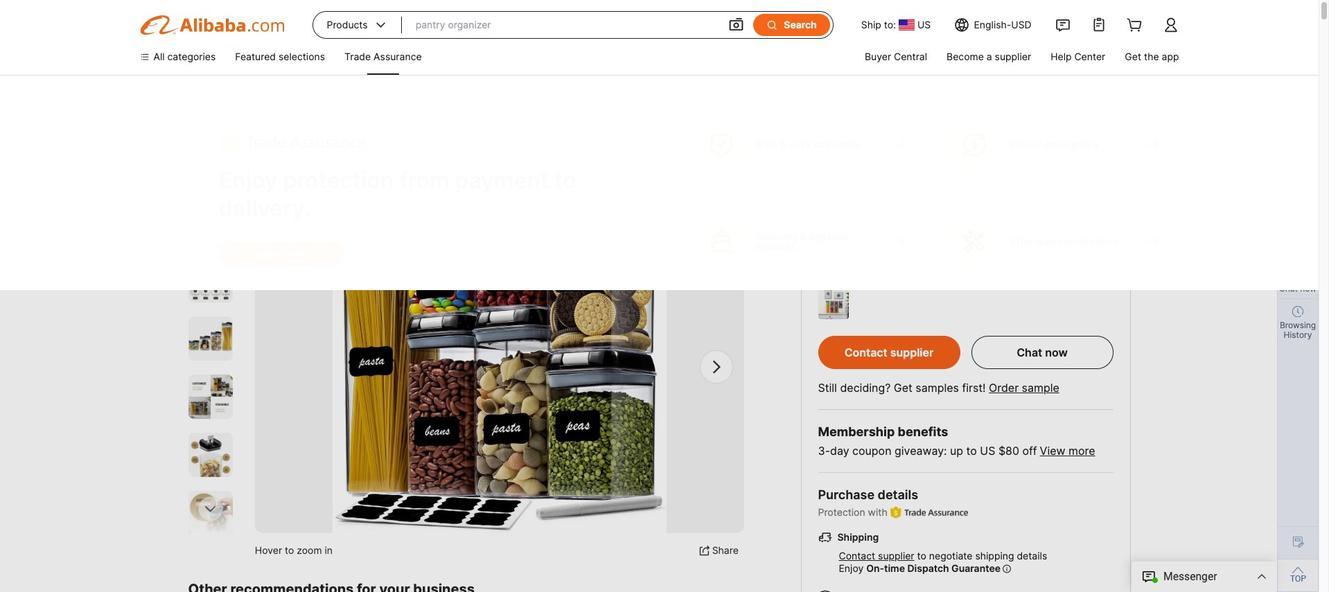 Task type: vqa. For each thing, say whether or not it's contained in the screenshot.
8
no



Task type: locate. For each thing, give the bounding box(es) containing it.
1 horizontal spatial get
[[1125, 51, 1142, 62]]

supplier
[[995, 51, 1032, 62], [891, 346, 934, 360], [878, 551, 915, 562]]

2 horizontal spatial to
[[967, 444, 977, 458]]

us
[[918, 19, 931, 31], [980, 444, 996, 458]]

first!
[[962, 381, 986, 395]]

featured selections
[[235, 51, 325, 62]]

0 horizontal spatial now
[[1046, 346, 1068, 360]]

1 vertical spatial us
[[980, 444, 996, 458]]

chat now up browsing
[[1280, 284, 1317, 294]]

1 vertical spatial chat now
[[1017, 346, 1068, 360]]

time
[[885, 563, 905, 575]]

contact
[[845, 346, 888, 360], [839, 551, 876, 562]]

supplier up samples
[[891, 346, 934, 360]]

deciding?
[[841, 381, 891, 395]]

1 horizontal spatial details
[[1017, 551, 1048, 562]]

arrow down image
[[205, 503, 216, 517]]

contact supplier to negotiate shipping details
[[839, 551, 1048, 562]]

contact supplier button
[[818, 336, 960, 370]]

the
[[1145, 51, 1160, 62]]

details up with
[[878, 488, 919, 503]]

supplier up time
[[878, 551, 915, 562]]

all categories
[[154, 51, 216, 62]]

1 horizontal spatial to
[[918, 551, 927, 562]]

 search
[[766, 19, 817, 31]]

1 horizontal spatial chat
[[1280, 284, 1298, 294]]

contact supplier
[[845, 346, 934, 360]]

trade assurance
[[345, 51, 422, 62]]

enjoy
[[839, 563, 864, 575]]

with
[[868, 507, 888, 519]]

membership benefits 3-day coupon giveaway: up to us $80 off view more
[[818, 425, 1096, 458]]

to right up
[[967, 444, 977, 458]]

glow-
[[294, 164, 321, 175]]

to:
[[884, 19, 896, 31]]

1 vertical spatial get
[[894, 381, 913, 395]]

us inside membership benefits 3-day coupon giveaway: up to us $80 off view more
[[980, 444, 996, 458]]

categories
[[167, 51, 216, 62]]

pantry organizer text field
[[416, 12, 714, 37]]

chat up browsing
[[1280, 284, 1298, 294]]

get the app
[[1125, 51, 1180, 62]]

english-usd
[[974, 19, 1032, 31]]

0 vertical spatial contact
[[845, 346, 888, 360]]

contact up deciding?
[[845, 346, 888, 360]]

sample
[[1022, 381, 1060, 395]]

supplier for contact supplier
[[891, 346, 934, 360]]

contact up enjoy on the right
[[839, 551, 876, 562]]

view more link
[[1040, 444, 1096, 458]]

to
[[967, 444, 977, 458], [285, 545, 294, 557], [918, 551, 927, 562]]

us right to: in the top right of the page
[[918, 19, 931, 31]]

membership
[[818, 425, 895, 440]]

favorite image
[[706, 218, 727, 238]]

details
[[878, 488, 919, 503], [1017, 551, 1048, 562]]

samples
[[916, 381, 959, 395]]

selections
[[279, 51, 325, 62]]

app
[[1162, 51, 1180, 62]]

chat now
[[1280, 284, 1317, 294], [1017, 346, 1068, 360]]

hover
[[255, 545, 282, 557]]

purchase details
[[818, 488, 919, 503]]

2 vertical spatial now
[[1046, 346, 1068, 360]]

1 vertical spatial supplier
[[891, 346, 934, 360]]

1 horizontal spatial chat now
[[1280, 284, 1317, 294]]

english-
[[974, 19, 1012, 31]]

0 vertical spatial details
[[878, 488, 919, 503]]

get left samples
[[894, 381, 913, 395]]

supplier for contact supplier to negotiate shipping details
[[878, 551, 915, 562]]

us left '$80'
[[980, 444, 996, 458]]

now inside "button"
[[1046, 346, 1068, 360]]

get left the the
[[1125, 51, 1142, 62]]

to left zoom
[[285, 545, 294, 557]]

0 vertical spatial now
[[1091, 245, 1114, 259]]

to up enjoy on-time dispatch guarantee
[[918, 551, 927, 562]]

hover to zoom in
[[255, 545, 333, 557]]

select now
[[1054, 245, 1114, 259]]

0 horizontal spatial us
[[918, 19, 931, 31]]

now up browsing
[[1301, 284, 1317, 294]]

1 vertical spatial chat
[[1017, 346, 1043, 360]]

details right shipping
[[1017, 551, 1048, 562]]

1 vertical spatial contact
[[839, 551, 876, 562]]

1 horizontal spatial us
[[980, 444, 996, 458]]

merryart
[[252, 164, 292, 175]]

0 horizontal spatial chat
[[1017, 346, 1043, 360]]

now up sample
[[1046, 346, 1068, 360]]

history
[[1284, 330, 1313, 340]]

2 vertical spatial supplier
[[878, 551, 915, 562]]

0 horizontal spatial to
[[285, 545, 294, 557]]

$13.00
[[1004, 122, 1071, 146]]

chat now up sample
[[1017, 346, 1068, 360]]

0 vertical spatial chat
[[1280, 284, 1298, 294]]

0 horizontal spatial chat now
[[1017, 346, 1068, 360]]

chat up order sample link
[[1017, 346, 1043, 360]]

protection with
[[818, 507, 888, 519]]

on-
[[867, 563, 885, 575]]

ningbo merryart glow-tech co., ltd.
[[216, 164, 384, 175]]

day
[[831, 444, 850, 458]]

$14.20
[[818, 122, 885, 146]]

contact inside button
[[845, 346, 888, 360]]

now right select
[[1091, 245, 1114, 259]]

1 vertical spatial details
[[1017, 551, 1048, 562]]

supplier right 'a'
[[995, 51, 1032, 62]]

chat
[[1280, 284, 1298, 294], [1017, 346, 1043, 360]]

1 vertical spatial now
[[1301, 284, 1317, 294]]

supplier inside button
[[891, 346, 934, 360]]

now
[[1091, 245, 1114, 259], [1301, 284, 1317, 294], [1046, 346, 1068, 360]]

center
[[1075, 51, 1106, 62]]

products 
[[327, 18, 388, 32]]

search
[[784, 19, 817, 31]]



Task type: describe. For each thing, give the bounding box(es) containing it.
$80
[[999, 444, 1020, 458]]

company logo image
[[191, 160, 210, 180]]

usd
[[1012, 19, 1032, 31]]

right image
[[706, 357, 727, 378]]

help center
[[1051, 51, 1106, 62]]

enjoy on-time dispatch guarantee
[[839, 563, 1001, 575]]

coupon
[[853, 444, 892, 458]]

more
[[1069, 444, 1096, 458]]

shipping
[[838, 532, 879, 544]]

yrs
[[545, 164, 559, 175]]

no
[[188, 132, 201, 144]]

negotiate
[[930, 551, 973, 562]]

central
[[894, 51, 928, 62]]

1 horizontal spatial now
[[1091, 245, 1114, 259]]

0 horizontal spatial details
[[878, 488, 919, 503]]

contact for contact supplier
[[845, 346, 888, 360]]

manufacturer
[[466, 164, 528, 175]]

select
[[1054, 245, 1088, 259]]

color
[[901, 245, 928, 259]]

zoom
[[297, 545, 322, 557]]

become
[[947, 51, 984, 62]]

shipping
[[976, 551, 1015, 562]]

contact for contact supplier to negotiate shipping details
[[839, 551, 876, 562]]

ship
[[862, 19, 882, 31]]

chat now inside "button"
[[1017, 346, 1068, 360]]

to inside membership benefits 3-day coupon giveaway: up to us $80 off view more
[[967, 444, 977, 458]]

3-
[[818, 444, 831, 458]]

variations
[[818, 226, 879, 241]]

share
[[712, 545, 739, 557]]

0 vertical spatial supplier
[[995, 51, 1032, 62]]

trade
[[345, 51, 371, 62]]

products
[[327, 19, 368, 31]]

buyer central
[[865, 51, 928, 62]]

ningbo merryart glow-tech co., ltd. link
[[216, 164, 384, 175]]

tech
[[321, 164, 343, 175]]

$13.50
[[911, 122, 978, 146]]

still deciding? get samples first! order sample
[[818, 381, 1060, 395]]

buyer
[[865, 51, 892, 62]]

in
[[325, 545, 333, 557]]

order sample link
[[989, 381, 1060, 395]]

assurance
[[374, 51, 422, 62]]

0 vertical spatial chat now
[[1280, 284, 1317, 294]]

select now link
[[1054, 245, 1114, 259]]

custom
[[428, 164, 464, 175]]

4 yrs
[[536, 164, 559, 175]]

0 vertical spatial get
[[1125, 51, 1142, 62]]

4
[[536, 164, 542, 175]]

prompt image
[[1003, 563, 1011, 576]]

reviews
[[204, 132, 239, 144]]

browsing history
[[1280, 320, 1317, 340]]

help
[[1051, 51, 1072, 62]]

guarantee
[[952, 563, 1001, 575]]

all
[[154, 51, 165, 62]]

chat inside "button"
[[1017, 346, 1043, 360]]

a
[[987, 51, 993, 62]]

browsing
[[1280, 320, 1317, 331]]

order
[[989, 381, 1019, 395]]

custom manufacturer
[[428, 164, 528, 175]]

2 horizontal spatial now
[[1301, 284, 1317, 294]]

protection
[[818, 507, 866, 519]]

featured
[[235, 51, 276, 62]]

ningbo
[[216, 164, 249, 175]]


[[373, 18, 388, 32]]

co.,
[[346, 164, 364, 175]]


[[766, 19, 779, 31]]

ltd.
[[367, 164, 384, 175]]

view
[[1040, 444, 1066, 458]]

up
[[950, 444, 964, 458]]

no reviews yet
[[188, 132, 256, 144]]

still
[[818, 381, 837, 395]]

dispatch
[[908, 563, 949, 575]]

chat now button
[[972, 336, 1114, 370]]


[[728, 17, 745, 33]]

off
[[1023, 444, 1038, 458]]

0 horizontal spatial get
[[894, 381, 913, 395]]

0 vertical spatial us
[[918, 19, 931, 31]]

become a supplier
[[947, 51, 1032, 62]]

ship to:
[[862, 19, 896, 31]]

yet
[[242, 132, 256, 144]]

giveaway:
[[895, 444, 947, 458]]



